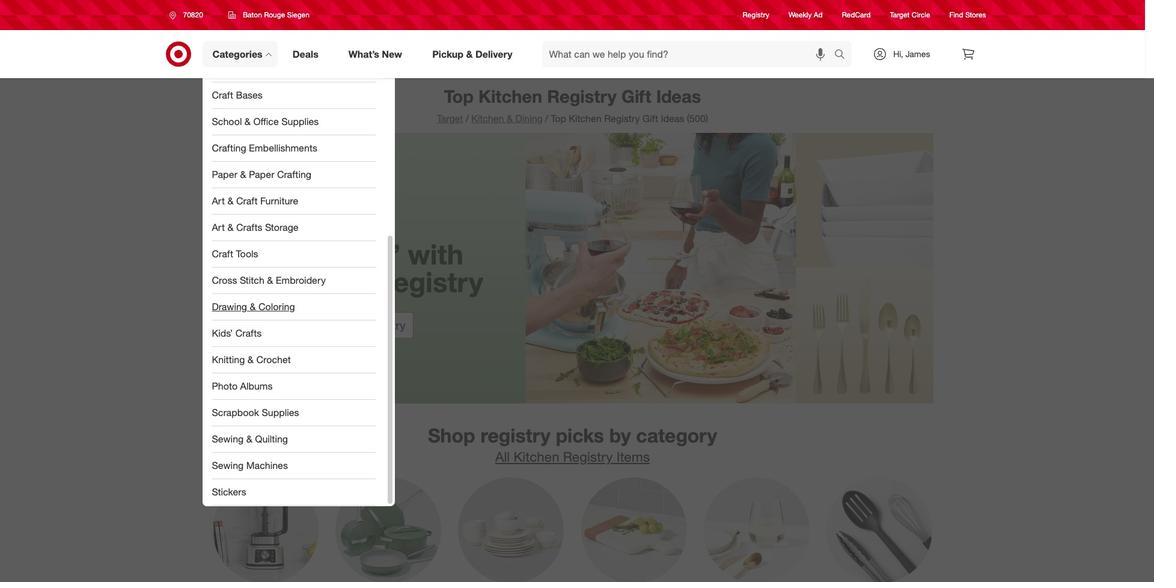 Task type: describe. For each thing, give the bounding box(es) containing it.
dining
[[516, 112, 543, 125]]

0 vertical spatial gift
[[622, 85, 652, 107]]

kids'
[[212, 327, 233, 339]]

photo albums
[[212, 380, 273, 392]]

craft tools link
[[202, 241, 385, 267]]

delivery
[[476, 48, 513, 60]]

& for art & crafts storage
[[228, 221, 234, 233]]

target registry
[[330, 319, 406, 332]]

deals link
[[283, 41, 334, 67]]

baton
[[243, 10, 262, 19]]

storage
[[265, 221, 299, 233]]

picks
[[556, 424, 604, 448]]

scrapbook supplies link
[[202, 400, 385, 426]]

categories
[[213, 48, 263, 60]]

new
[[382, 48, 402, 60]]

weekly ad
[[789, 10, 823, 20]]

shop
[[428, 424, 475, 448]]

1 vertical spatial top
[[551, 112, 567, 125]]

search
[[830, 49, 859, 61]]

furniture
[[260, 195, 299, 207]]

with
[[408, 237, 464, 271]]

james
[[906, 49, 931, 59]]

crafts inside art & crafts storage "link"
[[236, 221, 263, 233]]

art for art & crafts storage
[[212, 221, 225, 233]]

photo
[[212, 380, 238, 392]]

kitchen up kitchen & dining link
[[479, 85, 543, 107]]

art & craft furniture link
[[202, 188, 385, 214]]

tools
[[236, 248, 258, 260]]

registry
[[481, 424, 551, 448]]

registry inside 'shop registry picks by category all kitchen registry items'
[[563, 449, 613, 465]]

1 vertical spatial supplies
[[262, 406, 299, 418]]

coloring
[[259, 300, 295, 313]]

kitchen right dining
[[569, 112, 602, 125]]

deals
[[293, 48, 319, 60]]

albums
[[240, 380, 273, 392]]

cross stitch & embroidery
[[212, 274, 326, 286]]

school
[[212, 115, 242, 127]]

rouge
[[264, 10, 285, 19]]

sewing machines
[[212, 459, 288, 471]]

scrapbook
[[212, 406, 259, 418]]

knitting
[[212, 353, 245, 365]]

crafts inside the kids' crafts link
[[236, 327, 262, 339]]

art & crafts storage
[[212, 221, 299, 233]]

sewing machines link
[[202, 453, 385, 479]]

1 vertical spatial craft
[[236, 195, 258, 207]]

all kitchen registry items link
[[496, 449, 650, 465]]

bases
[[236, 89, 263, 101]]

items
[[617, 449, 650, 465]]

pickup
[[433, 48, 464, 60]]

target for target circle
[[891, 10, 910, 20]]

drawing & coloring
[[212, 300, 295, 313]]

art & crafts storage link
[[202, 214, 385, 241]]

baton rouge siegen button
[[221, 4, 318, 26]]

1 vertical spatial gift
[[643, 112, 659, 125]]

by
[[610, 424, 631, 448]]

& for art & craft furniture
[[228, 195, 234, 207]]

kitchen right target link
[[472, 112, 504, 125]]

70820
[[183, 10, 203, 19]]

pickup & delivery link
[[422, 41, 528, 67]]

& inside top kitchen registry gift ideas target / kitchen & dining / top kitchen registry gift ideas (500)
[[507, 112, 513, 125]]

1 vertical spatial ideas
[[661, 112, 685, 125]]

registry link
[[743, 10, 770, 20]]

hi,
[[894, 49, 904, 59]]

& right stitch
[[267, 274, 273, 286]]

target circle
[[891, 10, 931, 20]]

2 / from the left
[[545, 112, 549, 125]]

target registry button
[[322, 312, 414, 339]]

2 paper from the left
[[249, 168, 275, 180]]

art & craft furniture
[[212, 195, 299, 207]]

wedding
[[252, 265, 366, 299]]

& for pickup & delivery
[[466, 48, 473, 60]]

embroidery
[[276, 274, 326, 286]]

search button
[[830, 41, 859, 70]]

do"
[[356, 237, 400, 271]]

what's new link
[[338, 41, 418, 67]]

shop registry picks by category all kitchen registry items
[[428, 424, 718, 465]]

school & office supplies
[[212, 115, 319, 127]]

all
[[496, 449, 510, 465]]

1 paper from the left
[[212, 168, 238, 180]]

supplies inside 'link'
[[282, 115, 319, 127]]

registry inside target registry button
[[364, 319, 406, 332]]

baton rouge siegen
[[243, 10, 310, 19]]

cross stitch & embroidery link
[[202, 267, 385, 294]]

& for paper & paper crafting
[[240, 168, 246, 180]]

target for target registry
[[330, 319, 361, 332]]

top kitchen registry gift ideas target / kitchen & dining / top kitchen registry gift ideas (500)
[[437, 85, 709, 125]]

& for sewing & quilting
[[246, 433, 252, 445]]

kitchen inside 'shop registry picks by category all kitchen registry items'
[[514, 449, 560, 465]]

what's
[[349, 48, 379, 60]]



Task type: locate. For each thing, give the bounding box(es) containing it.
1 horizontal spatial crafting
[[277, 168, 312, 180]]

kids' crafts link
[[202, 320, 385, 347]]

target link
[[437, 112, 464, 125]]

couple cheers after making homemade pizzas. silverware and bowls in view. image
[[212, 133, 934, 403]]

0 horizontal spatial /
[[466, 112, 469, 125]]

embellishments
[[249, 142, 318, 154]]

registry inside the say "i do" with wedding registry
[[374, 265, 483, 299]]

cross
[[212, 274, 237, 286]]

1 horizontal spatial top
[[551, 112, 567, 125]]

stitch
[[240, 274, 265, 286]]

stickers link
[[202, 479, 385, 506]]

art up craft tools
[[212, 221, 225, 233]]

crafts up tools on the top of page
[[236, 221, 263, 233]]

& up art & craft furniture
[[240, 168, 246, 180]]

what's new
[[349, 48, 402, 60]]

1 vertical spatial target
[[437, 112, 464, 125]]

sewing & quilting link
[[202, 426, 385, 453]]

say "i do" with wedding registry
[[252, 237, 483, 299]]

2 vertical spatial craft
[[212, 248, 233, 260]]

"i
[[328, 237, 348, 271]]

redcard
[[842, 10, 871, 20]]

ideas left "(500)"
[[661, 112, 685, 125]]

crafts
[[236, 221, 263, 233], [236, 327, 262, 339]]

circle
[[912, 10, 931, 20]]

machines
[[246, 459, 288, 471]]

0 vertical spatial crafts
[[236, 221, 263, 233]]

craft bases
[[212, 89, 263, 101]]

& for drawing & coloring
[[250, 300, 256, 313]]

&
[[466, 48, 473, 60], [507, 112, 513, 125], [245, 115, 251, 127], [240, 168, 246, 180], [228, 195, 234, 207], [228, 221, 234, 233], [267, 274, 273, 286], [250, 300, 256, 313], [248, 353, 254, 365], [246, 433, 252, 445]]

supplies up quilting
[[262, 406, 299, 418]]

sewing
[[212, 433, 244, 445], [212, 459, 244, 471]]

2 horizontal spatial target
[[891, 10, 910, 20]]

/
[[466, 112, 469, 125], [545, 112, 549, 125]]

art inside "link"
[[212, 221, 225, 233]]

0 vertical spatial art
[[212, 195, 225, 207]]

pickup & delivery
[[433, 48, 513, 60]]

craft inside 'link'
[[212, 89, 233, 101]]

1 vertical spatial crafts
[[236, 327, 262, 339]]

supplies down craft bases 'link'
[[282, 115, 319, 127]]

craft for craft bases
[[212, 89, 233, 101]]

category
[[637, 424, 718, 448]]

top
[[444, 85, 474, 107], [551, 112, 567, 125]]

2 vertical spatial target
[[330, 319, 361, 332]]

sewing for sewing machines
[[212, 459, 244, 471]]

supplies
[[282, 115, 319, 127], [262, 406, 299, 418]]

drawing & coloring link
[[202, 294, 385, 320]]

kitchen & dining link
[[472, 112, 543, 125]]

art for art & craft furniture
[[212, 195, 225, 207]]

kitchen down the registry
[[514, 449, 560, 465]]

art
[[212, 195, 225, 207], [212, 221, 225, 233]]

stores
[[966, 10, 987, 20]]

0 horizontal spatial paper
[[212, 168, 238, 180]]

0 horizontal spatial top
[[444, 85, 474, 107]]

categories link
[[202, 41, 278, 67]]

& up the art & crafts storage
[[228, 195, 234, 207]]

sewing & quilting
[[212, 433, 288, 445]]

target circle link
[[891, 10, 931, 20]]

drawing
[[212, 300, 247, 313]]

paper down crafting embellishments
[[249, 168, 275, 180]]

& up craft tools
[[228, 221, 234, 233]]

weekly
[[789, 10, 812, 20]]

0 vertical spatial ideas
[[657, 85, 701, 107]]

target left kitchen & dining link
[[437, 112, 464, 125]]

find stores
[[950, 10, 987, 20]]

target left circle
[[891, 10, 910, 20]]

school & office supplies link
[[202, 109, 385, 135]]

crafting embellishments link
[[202, 135, 385, 161]]

craft left tools on the top of page
[[212, 248, 233, 260]]

sewing down scrapbook
[[212, 433, 244, 445]]

0 vertical spatial top
[[444, 85, 474, 107]]

scrapbook supplies
[[212, 406, 299, 418]]

What can we help you find? suggestions appear below search field
[[542, 41, 838, 67]]

target down wedding
[[330, 319, 361, 332]]

& right pickup
[[466, 48, 473, 60]]

find stores link
[[950, 10, 987, 20]]

crafting down "crafting embellishments" link
[[277, 168, 312, 180]]

top right dining
[[551, 112, 567, 125]]

crochet
[[256, 353, 291, 365]]

0 vertical spatial supplies
[[282, 115, 319, 127]]

& inside "link"
[[228, 221, 234, 233]]

weekly ad link
[[789, 10, 823, 20]]

paper
[[212, 168, 238, 180], [249, 168, 275, 180]]

1 sewing from the top
[[212, 433, 244, 445]]

0 horizontal spatial target
[[330, 319, 361, 332]]

paper & paper crafting
[[212, 168, 312, 180]]

hi, james
[[894, 49, 931, 59]]

sewing for sewing & quilting
[[212, 433, 244, 445]]

1 vertical spatial sewing
[[212, 459, 244, 471]]

0 vertical spatial crafting
[[212, 142, 246, 154]]

/ right dining
[[545, 112, 549, 125]]

70820 button
[[161, 4, 216, 26]]

0 vertical spatial craft
[[212, 89, 233, 101]]

1 art from the top
[[212, 195, 225, 207]]

registry
[[743, 10, 770, 20], [547, 85, 617, 107], [605, 112, 640, 125], [374, 265, 483, 299], [364, 319, 406, 332], [563, 449, 613, 465]]

& right 'drawing'
[[250, 300, 256, 313]]

1 horizontal spatial /
[[545, 112, 549, 125]]

& for school & office supplies
[[245, 115, 251, 127]]

crafting embellishments
[[212, 142, 318, 154]]

stickers
[[212, 486, 246, 498]]

redcard link
[[842, 10, 871, 20]]

find
[[950, 10, 964, 20]]

sewing up the stickers
[[212, 459, 244, 471]]

0 vertical spatial target
[[891, 10, 910, 20]]

craft tools
[[212, 248, 258, 260]]

2 art from the top
[[212, 221, 225, 233]]

0 vertical spatial sewing
[[212, 433, 244, 445]]

craft bases link
[[202, 82, 385, 109]]

& right knitting
[[248, 353, 254, 365]]

& left dining
[[507, 112, 513, 125]]

1 horizontal spatial paper
[[249, 168, 275, 180]]

art up the art & crafts storage
[[212, 195, 225, 207]]

craft left bases
[[212, 89, 233, 101]]

photo albums link
[[202, 373, 385, 400]]

kids' crafts
[[212, 327, 262, 339]]

& for knitting & crochet
[[248, 353, 254, 365]]

1 vertical spatial crafting
[[277, 168, 312, 180]]

/ right target link
[[466, 112, 469, 125]]

(500)
[[687, 112, 709, 125]]

paper up art & craft furniture
[[212, 168, 238, 180]]

& left office
[[245, 115, 251, 127]]

target inside top kitchen registry gift ideas target / kitchen & dining / top kitchen registry gift ideas (500)
[[437, 112, 464, 125]]

quilting
[[255, 433, 288, 445]]

top up target link
[[444, 85, 474, 107]]

1 / from the left
[[466, 112, 469, 125]]

siegen
[[287, 10, 310, 19]]

1 horizontal spatial target
[[437, 112, 464, 125]]

gift
[[622, 85, 652, 107], [643, 112, 659, 125]]

ideas up "(500)"
[[657, 85, 701, 107]]

1 vertical spatial art
[[212, 221, 225, 233]]

0 horizontal spatial crafting
[[212, 142, 246, 154]]

craft for craft tools
[[212, 248, 233, 260]]

say
[[272, 237, 320, 271]]

crafts right kids'
[[236, 327, 262, 339]]

knitting & crochet
[[212, 353, 291, 365]]

knitting & crochet link
[[202, 347, 385, 373]]

craft up the art & crafts storage
[[236, 195, 258, 207]]

crafting down school
[[212, 142, 246, 154]]

target inside button
[[330, 319, 361, 332]]

2 sewing from the top
[[212, 459, 244, 471]]

ideas
[[657, 85, 701, 107], [661, 112, 685, 125]]

office
[[253, 115, 279, 127]]

& left quilting
[[246, 433, 252, 445]]

ad
[[814, 10, 823, 20]]



Task type: vqa. For each thing, say whether or not it's contained in the screenshot.
top offer
no



